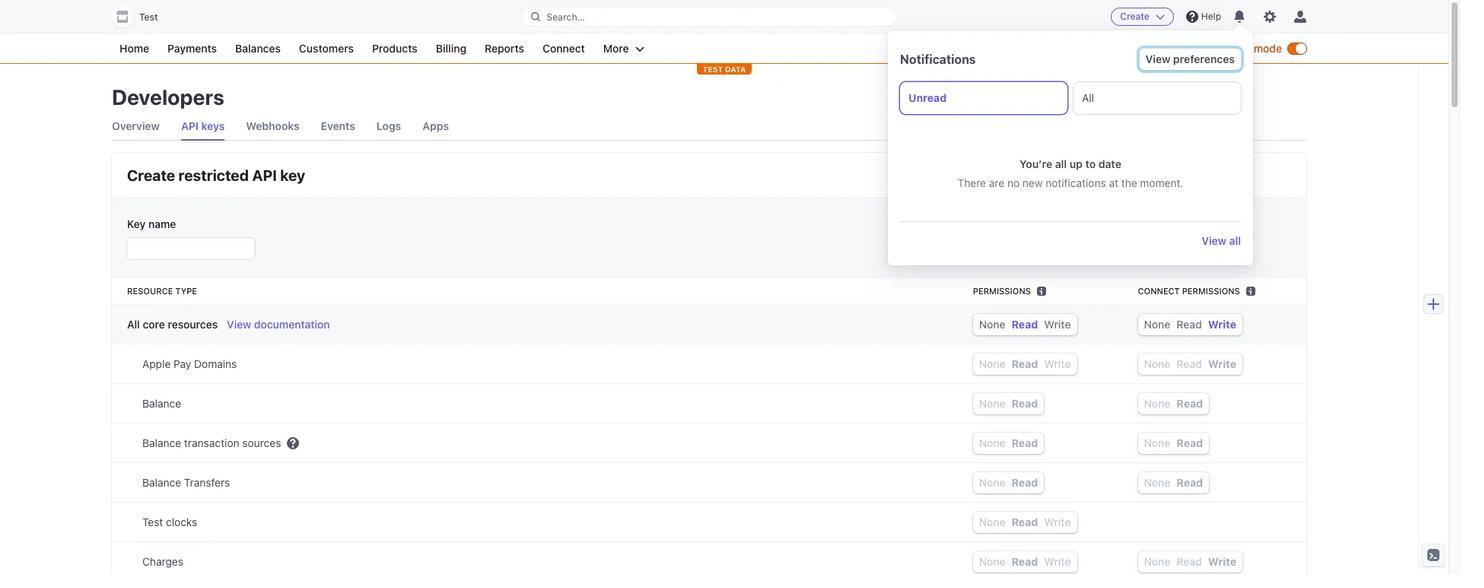 Task type: describe. For each thing, give the bounding box(es) containing it.
the
[[1122, 177, 1138, 190]]

name
[[148, 218, 176, 231]]

payments
[[168, 42, 217, 55]]

all for all core resources
[[127, 318, 140, 331]]

transaction
[[184, 437, 239, 450]]

there
[[958, 177, 987, 190]]

create for create restricted api key
[[127, 167, 175, 184]]

view for all core resources
[[227, 318, 251, 331]]

keys
[[201, 120, 225, 132]]

test for test clocks
[[142, 516, 163, 529]]

Search… text field
[[522, 7, 896, 26]]

test button
[[112, 6, 173, 27]]

resources
[[168, 318, 218, 331]]

overview
[[112, 120, 160, 132]]

transfers
[[184, 477, 230, 489]]

api keys
[[181, 120, 225, 132]]

2 read button from the left
[[1177, 318, 1203, 331]]

mode
[[1254, 42, 1283, 55]]

balances link
[[228, 40, 288, 58]]

1 write from the left
[[1045, 318, 1071, 331]]

key
[[127, 218, 146, 231]]

to
[[1086, 158, 1096, 171]]

test
[[703, 65, 723, 74]]

apple pay domains
[[142, 358, 237, 371]]

api keys link
[[181, 113, 225, 140]]

permissions
[[973, 286, 1031, 296]]

clocks
[[166, 516, 197, 529]]

charges
[[142, 556, 183, 569]]

0 vertical spatial developers
[[1157, 42, 1213, 55]]

connect for connect
[[543, 42, 585, 55]]

reports link
[[477, 40, 532, 58]]

write button for first read button from the left
[[1045, 318, 1071, 331]]

core
[[143, 318, 165, 331]]

balance for balance transaction sources
[[142, 437, 181, 450]]

restricted
[[179, 167, 249, 184]]

preferences
[[1174, 53, 1235, 65]]

you're all up to date there are no new notifications at the moment.
[[958, 158, 1184, 190]]

customers link
[[291, 40, 362, 58]]

balance transaction sources
[[142, 437, 281, 450]]

domains
[[194, 358, 237, 371]]

view documentation
[[227, 318, 330, 331]]

apple
[[142, 358, 171, 371]]

notifications
[[900, 53, 976, 66]]

balance for balance
[[142, 397, 181, 410]]

documentation
[[254, 318, 330, 331]]

1 read from the left
[[1012, 318, 1038, 331]]

connect for connect permissions
[[1138, 286, 1180, 296]]

resource type
[[127, 286, 197, 296]]

up
[[1070, 158, 1083, 171]]

events
[[321, 120, 355, 132]]

Search… search field
[[522, 7, 896, 26]]

all button
[[1074, 82, 1241, 114]]

balance transfers
[[142, 477, 230, 489]]

unread
[[909, 91, 947, 104]]

notifications
[[1046, 177, 1107, 190]]

you're
[[1020, 158, 1053, 171]]

customers
[[299, 42, 354, 55]]

logs
[[377, 120, 401, 132]]

apps link
[[423, 113, 449, 140]]

all for all
[[1082, 91, 1095, 104]]

permissions
[[1183, 286, 1241, 296]]

tab list containing unread
[[900, 82, 1241, 114]]

reports
[[485, 42, 524, 55]]

billing link
[[428, 40, 474, 58]]

logs link
[[377, 113, 401, 140]]

1 none read write from the left
[[979, 318, 1071, 331]]

connect permissions
[[1138, 286, 1241, 296]]

view preferences link
[[1140, 49, 1241, 70]]

billing
[[436, 42, 467, 55]]

all core resources
[[127, 318, 218, 331]]

no
[[1008, 177, 1020, 190]]



Task type: vqa. For each thing, say whether or not it's contained in the screenshot.
'Unread'
yes



Task type: locate. For each thing, give the bounding box(es) containing it.
1 horizontal spatial create
[[1121, 11, 1150, 22]]

create restricted api key
[[127, 167, 305, 184]]

write
[[1045, 318, 1071, 331], [1209, 318, 1237, 331]]

help button
[[1180, 5, 1228, 29]]

home link
[[112, 40, 157, 58]]

2 balance from the top
[[142, 437, 181, 450]]

none read write
[[979, 318, 1071, 331], [1144, 318, 1237, 331]]

0 vertical spatial create
[[1121, 11, 1150, 22]]

test
[[139, 11, 158, 23], [1230, 42, 1251, 55], [142, 516, 163, 529]]

balance for balance transfers
[[142, 477, 181, 489]]

resource
[[127, 286, 173, 296]]

none
[[979, 318, 1006, 331], [1144, 318, 1171, 331]]

none button down permissions
[[979, 318, 1006, 331]]

test left clocks
[[142, 516, 163, 529]]

view up 'domains'
[[227, 318, 251, 331]]

read button down permissions
[[1012, 318, 1038, 331]]

developers link
[[1149, 40, 1221, 58]]

api
[[181, 120, 199, 132], [252, 167, 277, 184]]

1 horizontal spatial write
[[1209, 318, 1237, 331]]

view for notifications
[[1146, 53, 1171, 65]]

products link
[[365, 40, 425, 58]]

create up the developers link at the right top of the page
[[1121, 11, 1150, 22]]

connect down search…
[[543, 42, 585, 55]]

0 horizontal spatial create
[[127, 167, 175, 184]]

0 horizontal spatial none read write
[[979, 318, 1071, 331]]

connect
[[543, 42, 585, 55], [1138, 286, 1180, 296]]

1 vertical spatial all
[[1230, 234, 1241, 247]]

balance
[[142, 397, 181, 410], [142, 437, 181, 450], [142, 477, 181, 489]]

payments link
[[160, 40, 225, 58]]

test clocks
[[142, 516, 197, 529]]

0 vertical spatial balance
[[142, 397, 181, 410]]

none read write down permissions
[[979, 318, 1071, 331]]

key
[[280, 167, 305, 184]]

test mode
[[1230, 42, 1283, 55]]

1 horizontal spatial write button
[[1209, 318, 1237, 331]]

all up permissions
[[1230, 234, 1241, 247]]

test left 'mode'
[[1230, 42, 1251, 55]]

all left core
[[127, 318, 140, 331]]

1 horizontal spatial api
[[252, 167, 277, 184]]

2 vertical spatial test
[[142, 516, 163, 529]]

all inside you're all up to date there are no new notifications at the moment.
[[1056, 158, 1067, 171]]

developers down help button
[[1157, 42, 1213, 55]]

test data
[[703, 65, 746, 74]]

none button for first read button from the left
[[979, 318, 1006, 331]]

1 none button from the left
[[979, 318, 1006, 331]]

1 vertical spatial all
[[127, 318, 140, 331]]

read button
[[1012, 318, 1038, 331], [1177, 318, 1203, 331]]

developers up overview
[[112, 84, 224, 110]]

developers
[[1157, 42, 1213, 55], [112, 84, 224, 110]]

1 horizontal spatial read button
[[1177, 318, 1203, 331]]

0 horizontal spatial all
[[127, 318, 140, 331]]

products
[[372, 42, 418, 55]]

0 vertical spatial all
[[1056, 158, 1067, 171]]

sources
[[242, 437, 281, 450]]

create up the key name
[[127, 167, 175, 184]]

all for you're
[[1056, 158, 1067, 171]]

0 horizontal spatial view
[[227, 318, 251, 331]]

more button
[[596, 40, 652, 58]]

data
[[725, 65, 746, 74]]

2 vertical spatial view
[[227, 318, 251, 331]]

api left "key"
[[252, 167, 277, 184]]

2 write button from the left
[[1209, 318, 1237, 331]]

create for create
[[1121, 11, 1150, 22]]

view documentation link
[[227, 317, 330, 333]]

0 horizontal spatial read
[[1012, 318, 1038, 331]]

1 vertical spatial test
[[1230, 42, 1251, 55]]

view preferences
[[1146, 53, 1235, 65]]

none down connect permissions
[[1144, 318, 1171, 331]]

read down permissions
[[1012, 318, 1038, 331]]

unread button
[[900, 82, 1068, 114]]

1 horizontal spatial connect
[[1138, 286, 1180, 296]]

1 read button from the left
[[1012, 318, 1038, 331]]

overview link
[[112, 113, 160, 140]]

none down permissions
[[979, 318, 1006, 331]]

2 read from the left
[[1177, 318, 1203, 331]]

none read write down connect permissions
[[1144, 318, 1237, 331]]

create button
[[1112, 8, 1174, 26]]

0 horizontal spatial none
[[979, 318, 1006, 331]]

1 horizontal spatial all
[[1230, 234, 1241, 247]]

tab list
[[900, 82, 1241, 114], [112, 113, 1307, 141]]

0 horizontal spatial all
[[1056, 158, 1067, 171]]

balances
[[235, 42, 281, 55]]

more
[[604, 42, 629, 55]]

2 horizontal spatial view
[[1202, 234, 1227, 247]]

all up to
[[1082, 91, 1095, 104]]

none button down connect permissions
[[1144, 318, 1171, 331]]

1 horizontal spatial read
[[1177, 318, 1203, 331]]

read
[[1012, 318, 1038, 331], [1177, 318, 1203, 331]]

new
[[1023, 177, 1043, 190]]

tab list up up
[[900, 82, 1241, 114]]

connect left permissions
[[1138, 286, 1180, 296]]

home
[[120, 42, 149, 55]]

read button down connect permissions
[[1177, 318, 1203, 331]]

balance down apple on the left bottom
[[142, 397, 181, 410]]

webhooks link
[[246, 113, 300, 140]]

all
[[1082, 91, 1095, 104], [127, 318, 140, 331]]

api left keys
[[181, 120, 199, 132]]

all left up
[[1056, 158, 1067, 171]]

create inside create button
[[1121, 11, 1150, 22]]

1 vertical spatial create
[[127, 167, 175, 184]]

read down connect permissions
[[1177, 318, 1203, 331]]

view all
[[1202, 234, 1241, 247]]

moment.
[[1141, 177, 1184, 190]]

2 none button from the left
[[1144, 318, 1171, 331]]

2 none read write from the left
[[1144, 318, 1237, 331]]

test inside test button
[[139, 11, 158, 23]]

0 horizontal spatial write
[[1045, 318, 1071, 331]]

test for test mode
[[1230, 42, 1251, 55]]

none button
[[979, 318, 1006, 331], [1144, 318, 1171, 331]]

view
[[1146, 53, 1171, 65], [1202, 234, 1227, 247], [227, 318, 251, 331]]

2 write from the left
[[1209, 318, 1237, 331]]

1 vertical spatial api
[[252, 167, 277, 184]]

0 vertical spatial all
[[1082, 91, 1095, 104]]

1 vertical spatial view
[[1202, 234, 1227, 247]]

test up the home
[[139, 11, 158, 23]]

0 horizontal spatial write button
[[1045, 318, 1071, 331]]

1 write button from the left
[[1045, 318, 1071, 331]]

create
[[1121, 11, 1150, 22], [127, 167, 175, 184]]

type
[[175, 286, 197, 296]]

1 none from the left
[[979, 318, 1006, 331]]

view inside 'link'
[[1146, 53, 1171, 65]]

1 horizontal spatial view
[[1146, 53, 1171, 65]]

0 horizontal spatial developers
[[112, 84, 224, 110]]

0 vertical spatial api
[[181, 120, 199, 132]]

tab list down test
[[112, 113, 1307, 141]]

pay
[[174, 358, 191, 371]]

view up the all button
[[1146, 53, 1171, 65]]

0 vertical spatial connect
[[543, 42, 585, 55]]

none button for 2nd read button from the left
[[1144, 318, 1171, 331]]

write button for 2nd read button from the left
[[1209, 318, 1237, 331]]

view up permissions
[[1202, 234, 1227, 247]]

0 horizontal spatial read button
[[1012, 318, 1038, 331]]

key name
[[127, 218, 176, 231]]

1 vertical spatial balance
[[142, 437, 181, 450]]

apps
[[423, 120, 449, 132]]

1 horizontal spatial none button
[[1144, 318, 1171, 331]]

1 vertical spatial connect
[[1138, 286, 1180, 296]]

tab list containing overview
[[112, 113, 1307, 141]]

at
[[1109, 177, 1119, 190]]

1 vertical spatial developers
[[112, 84, 224, 110]]

1 horizontal spatial developers
[[1157, 42, 1213, 55]]

balance up balance transfers
[[142, 437, 181, 450]]

0 vertical spatial test
[[139, 11, 158, 23]]

all for view
[[1230, 234, 1241, 247]]

all inside button
[[1082, 91, 1095, 104]]

1 horizontal spatial none read write
[[1144, 318, 1237, 331]]

date
[[1099, 158, 1122, 171]]

0 vertical spatial view
[[1146, 53, 1171, 65]]

1 horizontal spatial none
[[1144, 318, 1171, 331]]

1 balance from the top
[[142, 397, 181, 410]]

view all link
[[1202, 234, 1241, 247]]

0 horizontal spatial none button
[[979, 318, 1006, 331]]

0 horizontal spatial connect
[[543, 42, 585, 55]]

view inside 'link'
[[227, 318, 251, 331]]

help
[[1202, 11, 1222, 22]]

search…
[[547, 11, 585, 22]]

2 none from the left
[[1144, 318, 1171, 331]]

test for test
[[139, 11, 158, 23]]

2 vertical spatial balance
[[142, 477, 181, 489]]

webhooks
[[246, 120, 300, 132]]

3 balance from the top
[[142, 477, 181, 489]]

events link
[[321, 113, 355, 140]]

are
[[989, 177, 1005, 190]]

all
[[1056, 158, 1067, 171], [1230, 234, 1241, 247]]

1 horizontal spatial all
[[1082, 91, 1095, 104]]

0 horizontal spatial api
[[181, 120, 199, 132]]

balance up test clocks
[[142, 477, 181, 489]]

connect link
[[535, 40, 593, 58]]



